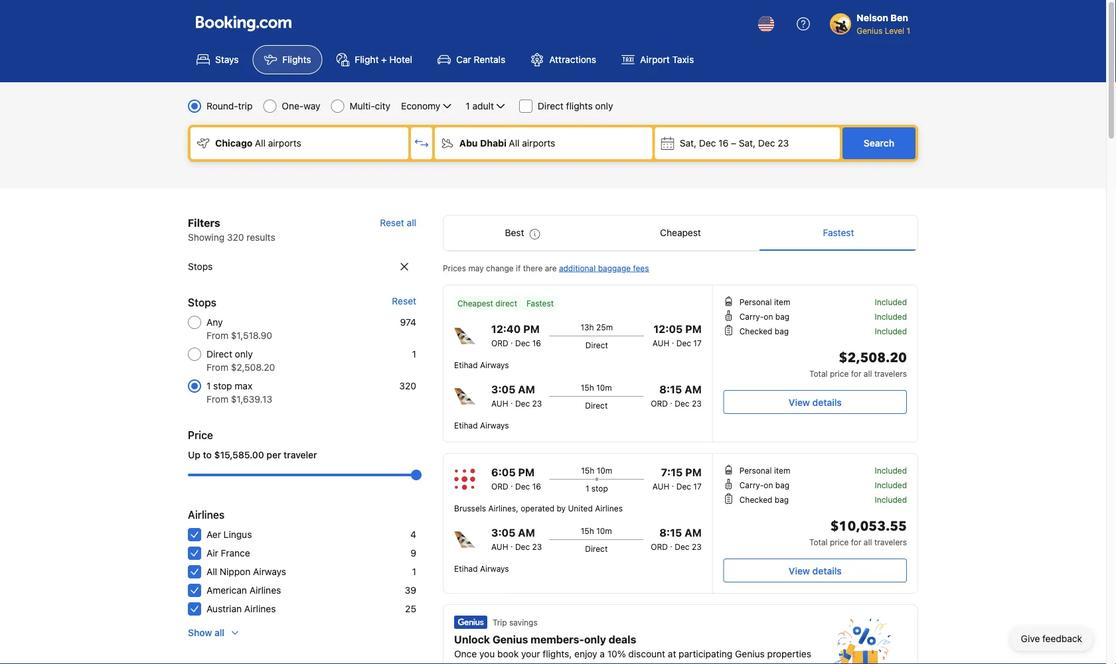 Task type: vqa. For each thing, say whether or not it's contained in the screenshot.
View
yes



Task type: describe. For each thing, give the bounding box(es) containing it.
prices may change if there are additional baggage fees
[[443, 264, 649, 273]]

3 etihad airways from the top
[[454, 564, 509, 574]]

abu
[[459, 138, 478, 149]]

checked bag for $10,053.55
[[740, 495, 789, 505]]

2 etihad airways from the top
[[454, 421, 509, 430]]

1 vertical spatial 15h
[[581, 466, 595, 475]]

savings
[[509, 618, 538, 628]]

$10,053.55 total price for all travelers
[[809, 518, 907, 547]]

economy
[[401, 101, 441, 112]]

16 inside popup button
[[719, 138, 729, 149]]

16 for 7:15 pm
[[532, 482, 541, 491]]

direct only from $2,508.20
[[207, 349, 275, 373]]

from inside any from $1,518.90
[[207, 330, 228, 341]]

give
[[1021, 634, 1040, 645]]

air france
[[207, 548, 250, 559]]

17 for 7:15 pm
[[693, 482, 702, 491]]

dec inside 12:05 pm auh . dec 17
[[676, 339, 691, 348]]

worldwide.
[[454, 662, 501, 665]]

12:05
[[654, 323, 683, 336]]

direct flights only
[[538, 101, 613, 112]]

sat, dec 16 – sat, dec 23
[[680, 138, 789, 149]]

0 vertical spatial 320
[[227, 232, 244, 243]]

2 horizontal spatial all
[[509, 138, 520, 149]]

american airlines
[[207, 585, 281, 596]]

2 vertical spatial 15h 10m
[[581, 527, 612, 536]]

any from $1,518.90
[[207, 317, 272, 341]]

trip
[[493, 618, 507, 628]]

0 vertical spatial only
[[595, 101, 613, 112]]

unlock
[[454, 634, 490, 646]]

fastest button
[[760, 216, 918, 250]]

airport taxis
[[640, 54, 694, 65]]

13h
[[581, 323, 594, 332]]

6:05
[[491, 466, 516, 479]]

details for $10,053.55
[[813, 566, 842, 577]]

13h 25m
[[581, 323, 613, 332]]

1 down 9
[[412, 567, 416, 578]]

show all
[[188, 628, 224, 639]]

for for $10,053.55
[[851, 538, 862, 547]]

cheapest button
[[602, 216, 760, 250]]

round-
[[207, 101, 238, 112]]

am down operated
[[518, 527, 535, 540]]

carry- for $2,508.20
[[740, 312, 764, 321]]

1 stops from the top
[[188, 261, 213, 272]]

a
[[600, 649, 605, 660]]

unlock genius members-only deals once you book your flights, enjoy a 10% discount at participating genius properties worldwide.
[[454, 634, 811, 665]]

. inside 12:40 pm ord . dec 16
[[511, 336, 513, 345]]

chicago
[[215, 138, 253, 149]]

9
[[411, 548, 416, 559]]

austrian
[[207, 604, 242, 615]]

23 inside popup button
[[778, 138, 789, 149]]

1 adult
[[466, 101, 494, 112]]

up to $15,585.00 per traveler
[[188, 450, 317, 461]]

may
[[468, 264, 484, 273]]

aer lingus
[[207, 530, 252, 541]]

aer
[[207, 530, 221, 541]]

attractions link
[[519, 45, 608, 74]]

traveler
[[284, 450, 317, 461]]

for for $2,508.20
[[851, 369, 862, 378]]

1 stop max from $1,639.13
[[207, 381, 272, 405]]

american
[[207, 585, 247, 596]]

give feedback
[[1021, 634, 1082, 645]]

$1,518.90
[[231, 330, 272, 341]]

reset for reset
[[392, 296, 416, 307]]

12:05 pm auh . dec 17
[[653, 323, 702, 348]]

all inside the $10,053.55 total price for all travelers
[[864, 538, 872, 547]]

fees
[[633, 264, 649, 273]]

taxis
[[672, 54, 694, 65]]

all nippon airways
[[207, 567, 286, 578]]

17 for 12:05 pm
[[693, 339, 702, 348]]

am down 12:05 pm auh . dec 17
[[685, 383, 702, 396]]

1 inside popup button
[[466, 101, 470, 112]]

$2,508.20 inside $2,508.20 total price for all travelers
[[839, 349, 907, 368]]

prices
[[443, 264, 466, 273]]

stop for 1 stop
[[592, 484, 608, 493]]

level
[[885, 26, 904, 35]]

total for $2,508.20
[[809, 369, 828, 378]]

10%
[[607, 649, 626, 660]]

4 included from the top
[[875, 466, 907, 475]]

2 8:15 am ord . dec 23 from the top
[[651, 527, 702, 552]]

2 vertical spatial genius
[[735, 649, 765, 660]]

fastest inside button
[[823, 227, 854, 238]]

change
[[486, 264, 514, 273]]

7:15
[[661, 466, 683, 479]]

flights
[[283, 54, 311, 65]]

12:40 pm ord . dec 16
[[491, 323, 541, 348]]

0 horizontal spatial fastest
[[527, 299, 554, 308]]

details for $2,508.20
[[813, 397, 842, 408]]

direct
[[496, 299, 517, 308]]

1 stop
[[586, 484, 608, 493]]

up
[[188, 450, 200, 461]]

dec inside 6:05 pm ord . dec 16
[[515, 482, 530, 491]]

view details button for $10,053.55
[[724, 559, 907, 583]]

airways up american airlines
[[253, 567, 286, 578]]

additional baggage fees link
[[559, 264, 649, 273]]

974
[[400, 317, 416, 328]]

showing 320 results
[[188, 232, 275, 243]]

adult
[[472, 101, 494, 112]]

car rentals
[[456, 54, 505, 65]]

trip savings
[[493, 618, 538, 628]]

reset button
[[392, 295, 416, 308]]

personal for $10,053.55
[[740, 466, 772, 475]]

on for $10,053.55
[[764, 481, 773, 490]]

show all button
[[183, 622, 246, 645]]

reset all button
[[380, 215, 416, 231]]

pm for 6:05 pm
[[518, 466, 535, 479]]

0 horizontal spatial all
[[207, 567, 217, 578]]

show
[[188, 628, 212, 639]]

12:40
[[491, 323, 521, 336]]

view details button for $2,508.20
[[724, 390, 907, 414]]

1 inside 1 stop max from $1,639.13
[[207, 381, 211, 392]]

view for $10,053.55
[[789, 566, 810, 577]]

attractions
[[549, 54, 596, 65]]

+
[[381, 54, 387, 65]]

1 etihad airways from the top
[[454, 361, 509, 370]]

reset for reset all
[[380, 217, 404, 228]]

pm for 7:15 pm
[[685, 466, 702, 479]]

operated
[[521, 504, 555, 513]]

. inside 6:05 pm ord . dec 16
[[511, 479, 513, 489]]

enjoy
[[574, 649, 597, 660]]

2 airports from the left
[[522, 138, 555, 149]]

1 up the united
[[586, 484, 589, 493]]

city
[[375, 101, 390, 112]]

give feedback button
[[1010, 628, 1093, 651]]

1 8:15 am ord . dec 23 from the top
[[651, 383, 702, 408]]

2 etihad from the top
[[454, 421, 478, 430]]

abu dhabi all airports
[[459, 138, 555, 149]]

cheapest for cheapest
[[660, 227, 701, 238]]

am down 12:40 pm ord . dec 16
[[518, 383, 535, 396]]

trip
[[238, 101, 253, 112]]

cheapest for cheapest direct
[[458, 299, 493, 308]]

checked bag for $2,508.20
[[740, 327, 789, 336]]

dec inside 7:15 pm auh . dec 17
[[676, 482, 691, 491]]

any
[[207, 317, 223, 328]]

0 vertical spatial 15h
[[581, 383, 594, 392]]

view for $2,508.20
[[789, 397, 810, 408]]

best button
[[444, 216, 602, 250]]

brussels airlines, operated by united airlines
[[454, 504, 623, 513]]

showing
[[188, 232, 225, 243]]

1 vertical spatial 15h 10m
[[581, 466, 612, 475]]

hotel
[[390, 54, 412, 65]]

from inside 1 stop max from $1,639.13
[[207, 394, 228, 405]]

book
[[497, 649, 519, 660]]

–
[[731, 138, 736, 149]]

carry-on bag for $2,508.20
[[740, 312, 790, 321]]

travelers for $10,053.55
[[874, 538, 907, 547]]



Task type: locate. For each thing, give the bounding box(es) containing it.
view details
[[789, 397, 842, 408], [789, 566, 842, 577]]

1 vertical spatial 320
[[399, 381, 416, 392]]

you
[[479, 649, 495, 660]]

1 vertical spatial fastest
[[527, 299, 554, 308]]

2 10m from the top
[[597, 466, 612, 475]]

0 vertical spatial view details button
[[724, 390, 907, 414]]

2 view details from the top
[[789, 566, 842, 577]]

320 down "974" in the left top of the page
[[399, 381, 416, 392]]

2 details from the top
[[813, 566, 842, 577]]

discount
[[628, 649, 665, 660]]

from down any
[[207, 330, 228, 341]]

1 airports from the left
[[268, 138, 301, 149]]

genius inside nelson ben genius level 1
[[857, 26, 883, 35]]

2 vertical spatial 15h
[[581, 527, 594, 536]]

0 vertical spatial 8:15 am ord . dec 23
[[651, 383, 702, 408]]

1 left max
[[207, 381, 211, 392]]

on
[[764, 312, 773, 321], [764, 481, 773, 490]]

1 vertical spatial etihad
[[454, 421, 478, 430]]

1 vertical spatial 8:15 am ord . dec 23
[[651, 527, 702, 552]]

stop inside 1 stop max from $1,639.13
[[213, 381, 232, 392]]

0 vertical spatial 3:05 am auh . dec 23
[[491, 383, 542, 408]]

. down 12:40 pm ord . dec 16
[[511, 396, 513, 406]]

best image
[[530, 229, 540, 240], [530, 229, 540, 240]]

sat, dec 16 – sat, dec 23 button
[[655, 127, 840, 159]]

airport taxis link
[[610, 45, 705, 74]]

0 horizontal spatial airports
[[268, 138, 301, 149]]

1 included from the top
[[875, 297, 907, 307]]

auh inside 12:05 pm auh . dec 17
[[653, 339, 670, 348]]

1 vertical spatial carry-
[[740, 481, 764, 490]]

baggage
[[598, 264, 631, 273]]

1 vertical spatial stops
[[188, 296, 217, 309]]

travelers inside $2,508.20 total price for all travelers
[[874, 369, 907, 378]]

1 down "974" in the left top of the page
[[412, 349, 416, 360]]

8:15 am ord . dec 23 down 12:05 pm auh . dec 17
[[651, 383, 702, 408]]

6:05 pm ord . dec 16
[[491, 466, 541, 491]]

1 vertical spatial view details button
[[724, 559, 907, 583]]

320 left 'results'
[[227, 232, 244, 243]]

from inside direct only from $2,508.20
[[207, 362, 228, 373]]

details
[[813, 397, 842, 408], [813, 566, 842, 577]]

1 on from the top
[[764, 312, 773, 321]]

price inside the $10,053.55 total price for all travelers
[[830, 538, 849, 547]]

2 view from the top
[[789, 566, 810, 577]]

1 travelers from the top
[[874, 369, 907, 378]]

39
[[405, 585, 416, 596]]

1 from from the top
[[207, 330, 228, 341]]

1 horizontal spatial sat,
[[739, 138, 756, 149]]

0 vertical spatial from
[[207, 330, 228, 341]]

members-
[[531, 634, 584, 646]]

flights
[[566, 101, 593, 112]]

fastest
[[823, 227, 854, 238], [527, 299, 554, 308]]

15h 10m down 13h 25m
[[581, 383, 612, 392]]

feedback
[[1043, 634, 1082, 645]]

etihad airways up the 6:05
[[454, 421, 509, 430]]

france
[[221, 548, 250, 559]]

1 vertical spatial 10m
[[597, 466, 612, 475]]

from up 1 stop max from $1,639.13
[[207, 362, 228, 373]]

1 view details button from the top
[[724, 390, 907, 414]]

2 included from the top
[[875, 312, 907, 321]]

from left $1,639.13
[[207, 394, 228, 405]]

$2,508.20 total price for all travelers
[[809, 349, 907, 378]]

there
[[523, 264, 543, 273]]

price for $2,508.20
[[830, 369, 849, 378]]

austrian airlines
[[207, 604, 276, 615]]

1 vertical spatial checked bag
[[740, 495, 789, 505]]

properties
[[767, 649, 811, 660]]

for
[[851, 369, 862, 378], [851, 538, 862, 547]]

0 vertical spatial item
[[774, 297, 790, 307]]

. down 12:40
[[511, 336, 513, 345]]

4
[[410, 530, 416, 541]]

all inside $2,508.20 total price for all travelers
[[864, 369, 872, 378]]

. down 12:05 pm auh . dec 17
[[670, 396, 673, 406]]

1 horizontal spatial 320
[[399, 381, 416, 392]]

1 17 from the top
[[693, 339, 702, 348]]

3 10m from the top
[[596, 527, 612, 536]]

1 vertical spatial 16
[[532, 339, 541, 348]]

once
[[454, 649, 477, 660]]

1 right level
[[907, 26, 910, 35]]

participating
[[679, 649, 733, 660]]

1 details from the top
[[813, 397, 842, 408]]

2 vertical spatial 10m
[[596, 527, 612, 536]]

for inside the $10,053.55 total price for all travelers
[[851, 538, 862, 547]]

0 vertical spatial view details
[[789, 397, 842, 408]]

genius down nelson
[[857, 26, 883, 35]]

stop up the united
[[592, 484, 608, 493]]

way
[[304, 101, 320, 112]]

1 vertical spatial cheapest
[[458, 299, 493, 308]]

only up a
[[584, 634, 606, 646]]

16 for 12:05 pm
[[532, 339, 541, 348]]

17 inside 7:15 pm auh . dec 17
[[693, 482, 702, 491]]

item for $2,508.20
[[774, 297, 790, 307]]

1 horizontal spatial all
[[255, 138, 266, 149]]

1 vertical spatial 3:05
[[491, 527, 516, 540]]

cheapest direct
[[458, 299, 517, 308]]

2 item from the top
[[774, 466, 790, 475]]

2 checked bag from the top
[[740, 495, 789, 505]]

1 3:05 am auh . dec 23 from the top
[[491, 383, 542, 408]]

2 vertical spatial 16
[[532, 482, 541, 491]]

multi-
[[350, 101, 375, 112]]

stop left max
[[213, 381, 232, 392]]

pm right 7:15
[[685, 466, 702, 479]]

2 carry-on bag from the top
[[740, 481, 790, 490]]

0 vertical spatial for
[[851, 369, 862, 378]]

details down the $10,053.55 total price for all travelers
[[813, 566, 842, 577]]

max
[[235, 381, 252, 392]]

total inside the $10,053.55 total price for all travelers
[[809, 538, 828, 547]]

0 vertical spatial fastest
[[823, 227, 854, 238]]

1 horizontal spatial fastest
[[823, 227, 854, 238]]

3 from from the top
[[207, 394, 228, 405]]

genius image
[[454, 616, 487, 629], [454, 616, 487, 629], [833, 619, 891, 665]]

to
[[203, 450, 212, 461]]

2 travelers from the top
[[874, 538, 907, 547]]

8:15 am ord . dec 23 down 7:15 pm auh . dec 17
[[651, 527, 702, 552]]

0 vertical spatial 3:05
[[491, 383, 516, 396]]

stop
[[213, 381, 232, 392], [592, 484, 608, 493]]

2 price from the top
[[830, 538, 849, 547]]

0 vertical spatial on
[[764, 312, 773, 321]]

airways up trip
[[480, 564, 509, 574]]

1 vertical spatial 8:15
[[659, 527, 682, 540]]

2 8:15 from the top
[[659, 527, 682, 540]]

dec inside 12:40 pm ord . dec 16
[[515, 339, 530, 348]]

travelers inside the $10,053.55 total price for all travelers
[[874, 538, 907, 547]]

dec
[[699, 138, 716, 149], [758, 138, 775, 149], [515, 339, 530, 348], [676, 339, 691, 348], [515, 399, 530, 408], [675, 399, 690, 408], [515, 482, 530, 491], [676, 482, 691, 491], [515, 543, 530, 552], [675, 543, 690, 552]]

airport
[[640, 54, 670, 65]]

2 from from the top
[[207, 362, 228, 373]]

0 vertical spatial travelers
[[874, 369, 907, 378]]

airports right the dhabi
[[522, 138, 555, 149]]

2 horizontal spatial genius
[[857, 26, 883, 35]]

rentals
[[474, 54, 505, 65]]

only down $1,518.90
[[235, 349, 253, 360]]

airlines down all nippon airways
[[249, 585, 281, 596]]

0 vertical spatial 15h 10m
[[581, 383, 612, 392]]

. inside 7:15 pm auh . dec 17
[[672, 479, 674, 489]]

1 vertical spatial view
[[789, 566, 810, 577]]

. down 7:15 pm auh . dec 17
[[670, 540, 673, 549]]

sat, left –
[[680, 138, 697, 149]]

3:05 am auh . dec 23 down 12:40 pm ord . dec 16
[[491, 383, 542, 408]]

personal for $2,508.20
[[740, 297, 772, 307]]

airways down 12:40 pm ord . dec 16
[[480, 361, 509, 370]]

. down the 6:05
[[511, 479, 513, 489]]

2 carry- from the top
[[740, 481, 764, 490]]

genius up book
[[493, 634, 528, 646]]

10m down 25m
[[596, 383, 612, 392]]

1 carry-on bag from the top
[[740, 312, 790, 321]]

all inside button
[[214, 628, 224, 639]]

1 etihad from the top
[[454, 361, 478, 370]]

. inside 12:05 pm auh . dec 17
[[672, 336, 674, 345]]

pm inside 7:15 pm auh . dec 17
[[685, 466, 702, 479]]

1 checked bag from the top
[[740, 327, 789, 336]]

0 vertical spatial 17
[[693, 339, 702, 348]]

0 vertical spatial 10m
[[596, 383, 612, 392]]

3:05 am auh . dec 23 down airlines,
[[491, 527, 542, 552]]

1 vertical spatial checked
[[740, 495, 773, 505]]

0 vertical spatial carry-
[[740, 312, 764, 321]]

tab list
[[444, 216, 918, 252]]

airports
[[268, 138, 301, 149], [522, 138, 555, 149]]

0 vertical spatial personal
[[740, 297, 772, 307]]

carry-on bag for $10,053.55
[[740, 481, 790, 490]]

pm right 12:40
[[523, 323, 540, 336]]

16
[[719, 138, 729, 149], [532, 339, 541, 348], [532, 482, 541, 491]]

0 vertical spatial checked bag
[[740, 327, 789, 336]]

personal item for $2,508.20
[[740, 297, 790, 307]]

1 8:15 from the top
[[659, 383, 682, 396]]

are
[[545, 264, 557, 273]]

15h 10m up 1 stop
[[581, 466, 612, 475]]

2 on from the top
[[764, 481, 773, 490]]

0 vertical spatial price
[[830, 369, 849, 378]]

stops down showing
[[188, 261, 213, 272]]

search button
[[843, 127, 916, 159]]

lingus
[[224, 530, 252, 541]]

all inside button
[[407, 217, 416, 228]]

carry- for $10,053.55
[[740, 481, 764, 490]]

1 vertical spatial 3:05 am auh . dec 23
[[491, 527, 542, 552]]

15h 10m down the united
[[581, 527, 612, 536]]

checked for $10,053.55
[[740, 495, 773, 505]]

15h up 1 stop
[[581, 466, 595, 475]]

1 vertical spatial etihad airways
[[454, 421, 509, 430]]

2 3:05 from the top
[[491, 527, 516, 540]]

1 vertical spatial only
[[235, 349, 253, 360]]

8:15 down 7:15 pm auh . dec 17
[[659, 527, 682, 540]]

2 for from the top
[[851, 538, 862, 547]]

0 horizontal spatial cheapest
[[458, 299, 493, 308]]

airlines down 1 stop
[[595, 504, 623, 513]]

1 total from the top
[[809, 369, 828, 378]]

nippon
[[220, 567, 251, 578]]

1 vertical spatial stop
[[592, 484, 608, 493]]

per
[[267, 450, 281, 461]]

0 horizontal spatial sat,
[[680, 138, 697, 149]]

pm right 12:05
[[685, 323, 702, 336]]

pm for 12:05 pm
[[685, 323, 702, 336]]

stop for 1 stop max from $1,639.13
[[213, 381, 232, 392]]

cheapest inside button
[[660, 227, 701, 238]]

search
[[864, 138, 894, 149]]

1 view from the top
[[789, 397, 810, 408]]

2 3:05 am auh . dec 23 from the top
[[491, 527, 542, 552]]

price inside $2,508.20 total price for all travelers
[[830, 369, 849, 378]]

item for $10,053.55
[[774, 466, 790, 475]]

am down 7:15 pm auh . dec 17
[[685, 527, 702, 540]]

0 vertical spatial view
[[789, 397, 810, 408]]

view details button down the $10,053.55 total price for all travelers
[[724, 559, 907, 583]]

1 horizontal spatial airports
[[522, 138, 555, 149]]

pm inside 12:40 pm ord . dec 16
[[523, 323, 540, 336]]

1 vertical spatial reset
[[392, 296, 416, 307]]

1 horizontal spatial $2,508.20
[[839, 349, 907, 368]]

0 vertical spatial personal item
[[740, 297, 790, 307]]

air
[[207, 548, 218, 559]]

pm
[[523, 323, 540, 336], [685, 323, 702, 336], [518, 466, 535, 479], [685, 466, 702, 479]]

1 checked from the top
[[740, 327, 773, 336]]

10m down 1 stop
[[596, 527, 612, 536]]

view details for $10,053.55
[[789, 566, 842, 577]]

1 vertical spatial on
[[764, 481, 773, 490]]

all
[[255, 138, 266, 149], [509, 138, 520, 149], [207, 567, 217, 578]]

1 left "adult"
[[466, 101, 470, 112]]

ord
[[491, 339, 508, 348], [651, 399, 668, 408], [491, 482, 508, 491], [651, 543, 668, 552]]

sat, right –
[[739, 138, 756, 149]]

0 vertical spatial stops
[[188, 261, 213, 272]]

airlines
[[595, 504, 623, 513], [188, 509, 225, 522], [249, 585, 281, 596], [244, 604, 276, 615]]

0 vertical spatial checked
[[740, 327, 773, 336]]

for inside $2,508.20 total price for all travelers
[[851, 369, 862, 378]]

1 vertical spatial view details
[[789, 566, 842, 577]]

0 vertical spatial genius
[[857, 26, 883, 35]]

price for $10,053.55
[[830, 538, 849, 547]]

2 vertical spatial only
[[584, 634, 606, 646]]

15h down the united
[[581, 527, 594, 536]]

airports down one-
[[268, 138, 301, 149]]

airways up the 6:05
[[480, 421, 509, 430]]

1 vertical spatial 17
[[693, 482, 702, 491]]

2 vertical spatial from
[[207, 394, 228, 405]]

nelson ben genius level 1
[[857, 12, 910, 35]]

on for $2,508.20
[[764, 312, 773, 321]]

checked for $2,508.20
[[740, 327, 773, 336]]

0 horizontal spatial 320
[[227, 232, 244, 243]]

0 vertical spatial details
[[813, 397, 842, 408]]

1 carry- from the top
[[740, 312, 764, 321]]

additional
[[559, 264, 596, 273]]

view details down the $10,053.55 total price for all travelers
[[789, 566, 842, 577]]

3 included from the top
[[875, 327, 907, 336]]

personal item for $10,053.55
[[740, 466, 790, 475]]

0 horizontal spatial genius
[[493, 634, 528, 646]]

1 vertical spatial carry-on bag
[[740, 481, 790, 490]]

tab list containing best
[[444, 216, 918, 252]]

3:05 down 12:40 pm ord . dec 16
[[491, 383, 516, 396]]

personal
[[740, 297, 772, 307], [740, 466, 772, 475]]

.
[[511, 336, 513, 345], [672, 336, 674, 345], [511, 396, 513, 406], [670, 396, 673, 406], [511, 479, 513, 489], [672, 479, 674, 489], [511, 540, 513, 549], [670, 540, 673, 549]]

pm right the 6:05
[[518, 466, 535, 479]]

checked
[[740, 327, 773, 336], [740, 495, 773, 505]]

1 horizontal spatial cheapest
[[660, 227, 701, 238]]

1 vertical spatial genius
[[493, 634, 528, 646]]

1 vertical spatial total
[[809, 538, 828, 547]]

reset inside button
[[380, 217, 404, 228]]

at
[[668, 649, 676, 660]]

5 included from the top
[[875, 481, 907, 490]]

17
[[693, 339, 702, 348], [693, 482, 702, 491]]

ord inside 12:40 pm ord . dec 16
[[491, 339, 508, 348]]

0 vertical spatial 8:15
[[659, 383, 682, 396]]

$2,508.20
[[839, 349, 907, 368], [231, 362, 275, 373]]

airlines up aer
[[188, 509, 225, 522]]

by
[[557, 504, 566, 513]]

airlines down american airlines
[[244, 604, 276, 615]]

0 vertical spatial 16
[[719, 138, 729, 149]]

1 vertical spatial details
[[813, 566, 842, 577]]

filters
[[188, 217, 220, 229]]

nelson
[[857, 12, 888, 23]]

genius
[[857, 26, 883, 35], [493, 634, 528, 646], [735, 649, 765, 660]]

1 horizontal spatial stop
[[592, 484, 608, 493]]

8:15 down 12:05 pm auh . dec 17
[[659, 383, 682, 396]]

1 vertical spatial personal
[[740, 466, 772, 475]]

17 inside 12:05 pm auh . dec 17
[[693, 339, 702, 348]]

15h
[[581, 383, 594, 392], [581, 466, 595, 475], [581, 527, 594, 536]]

1 vertical spatial item
[[774, 466, 790, 475]]

1 for from the top
[[851, 369, 862, 378]]

view
[[789, 397, 810, 408], [789, 566, 810, 577]]

10m up 1 stop
[[597, 466, 612, 475]]

16 inside 12:40 pm ord . dec 16
[[532, 339, 541, 348]]

only right flights
[[595, 101, 613, 112]]

3 etihad from the top
[[454, 564, 478, 574]]

0 vertical spatial reset
[[380, 217, 404, 228]]

1 price from the top
[[830, 369, 849, 378]]

15h down 13h
[[581, 383, 594, 392]]

all right the dhabi
[[509, 138, 520, 149]]

all right chicago
[[255, 138, 266, 149]]

1 vertical spatial from
[[207, 362, 228, 373]]

1 vertical spatial for
[[851, 538, 862, 547]]

0 horizontal spatial $2,508.20
[[231, 362, 275, 373]]

0 vertical spatial total
[[809, 369, 828, 378]]

1 personal item from the top
[[740, 297, 790, 307]]

16 inside 6:05 pm ord . dec 16
[[532, 482, 541, 491]]

stops up any
[[188, 296, 217, 309]]

1 adult button
[[464, 98, 509, 114]]

1 3:05 from the top
[[491, 383, 516, 396]]

1 sat, from the left
[[680, 138, 697, 149]]

0 vertical spatial cheapest
[[660, 227, 701, 238]]

cheapest
[[660, 227, 701, 238], [458, 299, 493, 308]]

$2,508.20 inside direct only from $2,508.20
[[231, 362, 275, 373]]

flight + hotel link
[[325, 45, 424, 74]]

1 horizontal spatial genius
[[735, 649, 765, 660]]

2 stops from the top
[[188, 296, 217, 309]]

genius left properties
[[735, 649, 765, 660]]

3:05 down airlines,
[[491, 527, 516, 540]]

1 vertical spatial travelers
[[874, 538, 907, 547]]

1 item from the top
[[774, 297, 790, 307]]

view details for $2,508.20
[[789, 397, 842, 408]]

etihad airways down 12:40
[[454, 361, 509, 370]]

total inside $2,508.20 total price for all travelers
[[809, 369, 828, 378]]

2 checked from the top
[[740, 495, 773, 505]]

direct inside direct only from $2,508.20
[[207, 349, 232, 360]]

chicago all airports
[[215, 138, 301, 149]]

2 vertical spatial etihad
[[454, 564, 478, 574]]

only inside "unlock genius members-only deals once you book your flights, enjoy a 10% discount at participating genius properties worldwide."
[[584, 634, 606, 646]]

1 vertical spatial personal item
[[740, 466, 790, 475]]

booking.com logo image
[[196, 16, 292, 32], [196, 16, 292, 32]]

stays
[[215, 54, 239, 65]]

best
[[505, 227, 524, 238]]

1 view details from the top
[[789, 397, 842, 408]]

2 vertical spatial etihad airways
[[454, 564, 509, 574]]

details down $2,508.20 total price for all travelers
[[813, 397, 842, 408]]

0 vertical spatial carry-on bag
[[740, 312, 790, 321]]

etihad airways up trip
[[454, 564, 509, 574]]

all down air
[[207, 567, 217, 578]]

0 horizontal spatial stop
[[213, 381, 232, 392]]

ord inside 6:05 pm ord . dec 16
[[491, 482, 508, 491]]

only inside direct only from $2,508.20
[[235, 349, 253, 360]]

2 personal from the top
[[740, 466, 772, 475]]

2 17 from the top
[[693, 482, 702, 491]]

stays link
[[185, 45, 250, 74]]

1 vertical spatial price
[[830, 538, 849, 547]]

. down 12:05
[[672, 336, 674, 345]]

2 view details button from the top
[[724, 559, 907, 583]]

1 inside nelson ben genius level 1
[[907, 26, 910, 35]]

airlines,
[[488, 504, 518, 513]]

. down airlines,
[[511, 540, 513, 549]]

. down 7:15
[[672, 479, 674, 489]]

auh inside 7:15 pm auh . dec 17
[[653, 482, 670, 491]]

brussels
[[454, 504, 486, 513]]

23
[[778, 138, 789, 149], [532, 399, 542, 408], [692, 399, 702, 408], [532, 543, 542, 552], [692, 543, 702, 552]]

0 vertical spatial etihad airways
[[454, 361, 509, 370]]

checked bag
[[740, 327, 789, 336], [740, 495, 789, 505]]

2 total from the top
[[809, 538, 828, 547]]

0 vertical spatial stop
[[213, 381, 232, 392]]

1 personal from the top
[[740, 297, 772, 307]]

0 vertical spatial etihad
[[454, 361, 478, 370]]

2 personal item from the top
[[740, 466, 790, 475]]

2 sat, from the left
[[739, 138, 756, 149]]

6 included from the top
[[875, 495, 907, 505]]

pm inside 12:05 pm auh . dec 17
[[685, 323, 702, 336]]

pm for 12:40 pm
[[523, 323, 540, 336]]

view details button down $2,508.20 total price for all travelers
[[724, 390, 907, 414]]

travelers for $2,508.20
[[874, 369, 907, 378]]

view details down $2,508.20 total price for all travelers
[[789, 397, 842, 408]]

total for $10,053.55
[[809, 538, 828, 547]]

pm inside 6:05 pm ord . dec 16
[[518, 466, 535, 479]]

1 10m from the top
[[596, 383, 612, 392]]



